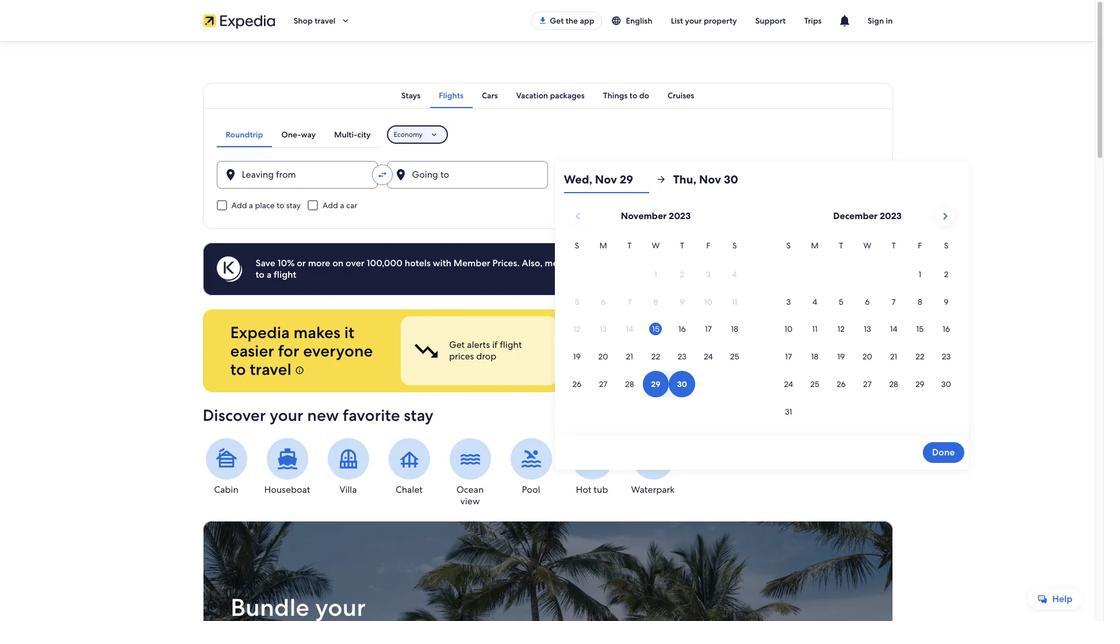 Task type: describe. For each thing, give the bounding box(es) containing it.
hotels
[[405, 257, 431, 269]]

4 s from the left
[[945, 241, 949, 251]]

directional image
[[656, 174, 667, 185]]

english
[[626, 16, 653, 26]]

more
[[308, 257, 331, 269]]

vacation packages link
[[507, 83, 594, 108]]

2023 for december 2023
[[880, 210, 902, 222]]

22 button inside november 2023 'element'
[[643, 344, 669, 370]]

ocean view button
[[447, 439, 494, 508]]

discover your new favorite stay
[[203, 405, 434, 426]]

5
[[840, 297, 844, 307]]

alerts
[[467, 339, 490, 351]]

2 t from the left
[[680, 241, 685, 251]]

f for december 2023
[[919, 241, 923, 251]]

1 horizontal spatial 18 button
[[802, 344, 829, 370]]

2 button
[[934, 261, 960, 288]]

17 for the topmost 17 button
[[706, 324, 712, 335]]

today element
[[650, 323, 663, 336]]

add a car
[[323, 200, 358, 211]]

flight inside the bundle flight + hotel to save
[[645, 339, 667, 351]]

you
[[680, 257, 696, 269]]

12 button
[[829, 316, 855, 343]]

prices.
[[493, 257, 520, 269]]

travel sale activities deals image
[[203, 521, 893, 622]]

chalet
[[396, 484, 423, 496]]

nov inside thu, nov 30 button
[[700, 172, 722, 187]]

31 button
[[776, 399, 802, 425]]

bundle flight + hotel to save
[[613, 339, 710, 363]]

xsmall image
[[295, 366, 305, 375]]

to left 10%
[[256, 269, 265, 281]]

2 23 button from the left
[[934, 344, 960, 370]]

24 for topmost 24 button
[[704, 352, 713, 362]]

m for november 2023
[[600, 241, 608, 251]]

save
[[256, 257, 276, 269]]

done button
[[924, 442, 965, 463]]

discover
[[203, 405, 266, 426]]

25 for bottom 25 button
[[811, 379, 820, 390]]

swap origin and destination values image
[[377, 170, 388, 180]]

2 19 button from the left
[[829, 344, 855, 370]]

multi-city
[[334, 129, 371, 140]]

main content containing expedia makes it easier for everyone to travel
[[0, 41, 1096, 622]]

0 vertical spatial 24 button
[[696, 344, 722, 370]]

3 t from the left
[[840, 241, 844, 251]]

21 inside "december 2023" 'element'
[[891, 352, 898, 362]]

1 20 button from the left
[[591, 344, 617, 370]]

23 inside "december 2023" 'element'
[[943, 352, 951, 362]]

drop
[[476, 350, 496, 363]]

1 s from the left
[[575, 241, 580, 251]]

20 inside 'element'
[[599, 352, 609, 362]]

2023 for november 2023
[[669, 210, 691, 222]]

property
[[704, 16, 738, 26]]

21 inside november 2023 'element'
[[626, 352, 634, 362]]

get the app
[[550, 16, 595, 26]]

29 button
[[908, 371, 934, 398]]

a left 10%
[[267, 269, 272, 281]]

thu,
[[674, 172, 697, 187]]

m for december 2023
[[812, 241, 819, 251]]

1 19 button from the left
[[564, 344, 591, 370]]

12
[[838, 324, 845, 335]]

17 for bottom 17 button
[[786, 352, 793, 362]]

save inside the bundle flight + hotel to save
[[613, 350, 632, 363]]

december 2023 element
[[776, 239, 960, 426]]

8
[[918, 297, 923, 307]]

sign
[[868, 16, 885, 26]]

27 for 2nd 27 button from the left
[[864, 379, 872, 390]]

if
[[492, 339, 498, 351]]

pool button
[[508, 439, 555, 496]]

4
[[813, 297, 818, 307]]

flight inside "get alerts if flight prices drop"
[[500, 339, 522, 351]]

1 28 button from the left
[[617, 371, 643, 398]]

villa
[[340, 484, 357, 496]]

18 button inside november 2023 'element'
[[722, 316, 748, 343]]

27 for 27 button inside november 2023 'element'
[[600, 379, 608, 390]]

100,000
[[367, 257, 403, 269]]

20 inside 'element'
[[863, 352, 873, 362]]

car
[[346, 200, 358, 211]]

ocean
[[457, 484, 484, 496]]

your for discover
[[270, 405, 304, 426]]

30%
[[633, 257, 652, 269]]

next month image
[[939, 209, 953, 223]]

sign in
[[868, 16, 893, 26]]

to right up
[[622, 257, 631, 269]]

houseboat
[[264, 484, 311, 496]]

26 for second 26 button from right
[[573, 379, 582, 390]]

14 button
[[881, 316, 908, 343]]

expedia
[[230, 322, 290, 343]]

27 button inside november 2023 'element'
[[591, 371, 617, 398]]

application inside main content
[[564, 203, 960, 426]]

a right add
[[716, 257, 721, 269]]

get for get alerts if flight prices drop
[[449, 339, 465, 351]]

0 horizontal spatial 25 button
[[722, 344, 748, 370]]

multi-city link
[[325, 122, 380, 147]]

villa button
[[325, 439, 372, 496]]

add for add a car
[[323, 200, 338, 211]]

6 button
[[855, 289, 881, 315]]

29 inside "december 2023" 'element'
[[916, 379, 925, 390]]

tab list containing roundtrip
[[217, 122, 380, 147]]

over
[[346, 257, 365, 269]]

also,
[[522, 257, 543, 269]]

miles
[[826, 339, 848, 351]]

3 out of 3 element
[[729, 317, 887, 386]]

multi-
[[334, 129, 358, 140]]

22 for '22' 'button' within november 2023 'element'
[[652, 352, 661, 362]]

3
[[787, 297, 791, 307]]

december 2023
[[834, 210, 902, 222]]

airline
[[798, 339, 824, 351]]

small image
[[611, 16, 622, 26]]

communication center icon image
[[838, 14, 852, 28]]

november 2023
[[621, 210, 691, 222]]

bundle
[[613, 339, 643, 351]]

w for november
[[652, 241, 660, 251]]

4 t from the left
[[892, 241, 897, 251]]

list
[[671, 16, 684, 26]]

4 button
[[802, 289, 829, 315]]

1 vertical spatial 24 button
[[776, 371, 802, 398]]

1 vertical spatial 25 button
[[802, 371, 829, 398]]

travel inside expedia makes it easier for everyone to travel
[[250, 359, 292, 380]]

-
[[613, 173, 616, 185]]

economy button
[[387, 125, 448, 144]]

app
[[580, 16, 595, 26]]

1 button
[[908, 261, 934, 288]]

shop
[[294, 16, 313, 26]]

support
[[756, 16, 786, 26]]

13 button
[[855, 316, 881, 343]]

15 inside today element
[[653, 324, 660, 335]]

when
[[654, 257, 678, 269]]

english button
[[602, 10, 662, 31]]

tub
[[594, 484, 609, 496]]

16 for second 16 button from right
[[679, 324, 686, 335]]

2 26 button from the left
[[829, 371, 855, 398]]

list your property
[[671, 16, 738, 26]]

cruises
[[668, 90, 695, 101]]

favorite
[[343, 405, 400, 426]]

member
[[454, 257, 491, 269]]

easier
[[230, 341, 274, 361]]

2 s from the left
[[733, 241, 737, 251]]

2
[[945, 269, 949, 280]]

3 button
[[776, 289, 802, 315]]

trailing image
[[340, 16, 351, 26]]

wed, nov 29 button
[[564, 166, 649, 193]]

save inside save 10% or more on over 100,000 hotels with member prices. also, members save up to 30% when you add a hotel to a flight
[[587, 257, 606, 269]]

roundtrip
[[226, 129, 263, 140]]

chalet button
[[386, 439, 433, 496]]

22 button inside "december 2023" 'element'
[[908, 344, 934, 370]]

cars link
[[473, 83, 507, 108]]

on
[[333, 257, 344, 269]]

add for add a place to stay
[[232, 200, 247, 211]]

1 t from the left
[[628, 241, 632, 251]]

rewards
[[816, 350, 849, 363]]

add
[[698, 257, 714, 269]]

tab list containing stays
[[203, 83, 893, 108]]

8 button
[[908, 289, 934, 315]]

november
[[621, 210, 667, 222]]

hotel inside save 10% or more on over 100,000 hotels with member prices. also, members save up to 30% when you add a hotel to a flight
[[723, 257, 745, 269]]

14
[[891, 324, 898, 335]]

things to do
[[604, 90, 650, 101]]

9
[[945, 297, 949, 307]]

2 out of 3 element
[[565, 317, 722, 386]]

19 inside november 2023 'element'
[[574, 352, 581, 362]]

1 horizontal spatial 30
[[724, 172, 739, 187]]



Task type: locate. For each thing, give the bounding box(es) containing it.
one-way link
[[272, 122, 325, 147]]

1 22 button from the left
[[643, 344, 669, 370]]

30 left directional image
[[638, 173, 649, 185]]

0 horizontal spatial add
[[232, 200, 247, 211]]

18 down airline
[[812, 352, 819, 362]]

1 vertical spatial 17 button
[[776, 344, 802, 370]]

28 for 1st 28 button from the left
[[626, 379, 634, 390]]

previous month image
[[572, 209, 585, 223]]

to left do
[[630, 90, 638, 101]]

0 vertical spatial travel
[[315, 16, 336, 26]]

1 f from the left
[[707, 241, 711, 251]]

29 left 30 button
[[916, 379, 925, 390]]

waterpark
[[632, 484, 675, 496]]

application
[[564, 203, 960, 426]]

+
[[670, 339, 675, 351]]

2 add from the left
[[323, 200, 338, 211]]

to inside the bundle flight + hotel to save
[[701, 339, 710, 351]]

22 down today element
[[652, 352, 661, 362]]

2 16 button from the left
[[934, 316, 960, 343]]

list your property link
[[662, 10, 747, 31]]

1 horizontal spatial 22 button
[[908, 344, 934, 370]]

30 button
[[934, 371, 960, 398]]

hotel right add
[[723, 257, 745, 269]]

travel
[[315, 16, 336, 26], [250, 359, 292, 380]]

flight
[[274, 269, 297, 281], [500, 339, 522, 351], [645, 339, 667, 351]]

0 horizontal spatial 29
[[600, 173, 610, 185]]

0 vertical spatial get
[[550, 16, 564, 26]]

hot
[[576, 484, 592, 496]]

stay for discover your new favorite stay
[[404, 405, 434, 426]]

2 2023 from the left
[[880, 210, 902, 222]]

10%
[[278, 257, 295, 269]]

0 horizontal spatial 15 button
[[643, 316, 669, 343]]

25 button left the one
[[722, 344, 748, 370]]

28 button down bundle
[[617, 371, 643, 398]]

m inside 'element'
[[812, 241, 819, 251]]

1 vertical spatial tab list
[[217, 122, 380, 147]]

november 2023 element
[[564, 239, 748, 399]]

13
[[865, 324, 872, 335]]

one-way
[[282, 129, 316, 140]]

main content
[[0, 41, 1096, 622]]

2 23 from the left
[[943, 352, 951, 362]]

1 horizontal spatial m
[[812, 241, 819, 251]]

1 22 from the left
[[652, 352, 661, 362]]

0 horizontal spatial 26
[[573, 379, 582, 390]]

2 21 button from the left
[[881, 344, 908, 370]]

0 horizontal spatial 22 button
[[643, 344, 669, 370]]

18 left 10
[[732, 324, 739, 335]]

hot tub
[[576, 484, 609, 496]]

9 button
[[934, 289, 960, 315]]

hotel inside the bundle flight + hotel to save
[[677, 339, 699, 351]]

1 vertical spatial hotel
[[677, 339, 699, 351]]

to inside tab list
[[630, 90, 638, 101]]

23 inside november 2023 'element'
[[678, 352, 687, 362]]

0 vertical spatial 17
[[706, 324, 712, 335]]

f for november 2023
[[707, 241, 711, 251]]

1 2023 from the left
[[669, 210, 691, 222]]

a left the car
[[340, 200, 345, 211]]

0 horizontal spatial 28
[[626, 379, 634, 390]]

hotel right + on the right of page
[[677, 339, 699, 351]]

0 horizontal spatial 18 button
[[722, 316, 748, 343]]

1 20 from the left
[[599, 352, 609, 362]]

get right download the app button image
[[550, 16, 564, 26]]

one
[[778, 350, 796, 363]]

19 button down 12 button
[[829, 344, 855, 370]]

your right list
[[686, 16, 702, 26]]

24
[[704, 352, 713, 362], [785, 379, 794, 390]]

28 inside november 2023 'element'
[[626, 379, 634, 390]]

2 27 from the left
[[864, 379, 872, 390]]

15 up the bundle flight + hotel to save
[[653, 324, 660, 335]]

1 horizontal spatial 19
[[838, 352, 846, 362]]

25 button
[[722, 344, 748, 370], [802, 371, 829, 398]]

0 horizontal spatial get
[[449, 339, 465, 351]]

0 horizontal spatial 2023
[[669, 210, 691, 222]]

0 vertical spatial your
[[686, 16, 702, 26]]

17 inside "december 2023" 'element'
[[786, 352, 793, 362]]

27 button down and
[[855, 371, 881, 398]]

17
[[706, 324, 712, 335], [786, 352, 793, 362]]

30
[[724, 172, 739, 187], [638, 173, 649, 185], [942, 379, 952, 390]]

25 left the one
[[731, 352, 740, 362]]

get inside "get alerts if flight prices drop"
[[449, 339, 465, 351]]

7
[[892, 297, 896, 307]]

1 15 button from the left
[[643, 316, 669, 343]]

add left the car
[[323, 200, 338, 211]]

1 horizontal spatial 19 button
[[829, 344, 855, 370]]

makes
[[294, 322, 341, 343]]

26 for 1st 26 button from the right
[[837, 379, 846, 390]]

cruises link
[[659, 83, 704, 108]]

2 21 from the left
[[891, 352, 898, 362]]

stays
[[402, 90, 421, 101]]

1 vertical spatial 25
[[811, 379, 820, 390]]

0 horizontal spatial 30
[[638, 173, 649, 185]]

0 horizontal spatial 21
[[626, 352, 634, 362]]

21 button left + on the right of page
[[617, 344, 643, 370]]

1 vertical spatial 18 button
[[802, 344, 829, 370]]

17 button
[[696, 316, 722, 343], [776, 344, 802, 370]]

25 button down key
[[802, 371, 829, 398]]

flight left or
[[274, 269, 297, 281]]

w up when
[[652, 241, 660, 251]]

travel left the 'xsmall' icon
[[250, 359, 292, 380]]

3 s from the left
[[787, 241, 791, 251]]

1 horizontal spatial 27
[[864, 379, 872, 390]]

1 horizontal spatial 24
[[785, 379, 794, 390]]

0 horizontal spatial save
[[587, 257, 606, 269]]

expedia logo image
[[203, 13, 275, 29]]

6
[[866, 297, 870, 307]]

29 left -
[[600, 173, 610, 185]]

1 horizontal spatial 21
[[891, 352, 898, 362]]

place
[[255, 200, 275, 211]]

expedia makes it easier for everyone to travel
[[230, 322, 373, 380]]

10
[[785, 324, 793, 335]]

2 20 button from the left
[[855, 344, 881, 370]]

24 button up 31 button
[[776, 371, 802, 398]]

28 down bundle
[[626, 379, 634, 390]]

17 down earn
[[786, 352, 793, 362]]

25 inside november 2023 'element'
[[731, 352, 740, 362]]

22 inside november 2023 'element'
[[652, 352, 661, 362]]

1 add from the left
[[232, 200, 247, 211]]

get the app link
[[531, 12, 602, 30]]

18 inside november 2023 'element'
[[732, 324, 739, 335]]

m
[[600, 241, 608, 251], [812, 241, 819, 251]]

26
[[573, 379, 582, 390], [837, 379, 846, 390]]

a left the 'place'
[[249, 200, 253, 211]]

to inside expedia makes it easier for everyone to travel
[[230, 359, 246, 380]]

1 horizontal spatial w
[[864, 241, 872, 251]]

1 horizontal spatial add
[[323, 200, 338, 211]]

2 22 button from the left
[[908, 344, 934, 370]]

t down december 2023
[[892, 241, 897, 251]]

earn
[[778, 339, 796, 351]]

28 button left 30 button
[[881, 371, 908, 398]]

15 button right 14
[[908, 316, 934, 343]]

flights link
[[430, 83, 473, 108]]

29 inside button
[[620, 172, 634, 187]]

19 inside "december 2023" 'element'
[[838, 352, 846, 362]]

1 horizontal spatial 28
[[890, 379, 899, 390]]

24 button right + on the right of page
[[696, 344, 722, 370]]

16 inside november 2023 'element'
[[679, 324, 686, 335]]

16 for first 16 button from the right
[[943, 324, 951, 335]]

1 horizontal spatial hotel
[[723, 257, 745, 269]]

0 vertical spatial 17 button
[[696, 316, 722, 343]]

0 horizontal spatial stay
[[287, 200, 301, 211]]

1 23 from the left
[[678, 352, 687, 362]]

2 27 button from the left
[[855, 371, 881, 398]]

30 right thu,
[[724, 172, 739, 187]]

your for list
[[686, 16, 702, 26]]

11
[[813, 324, 818, 335]]

2 horizontal spatial flight
[[645, 339, 667, 351]]

1 vertical spatial 18
[[812, 352, 819, 362]]

1 21 from the left
[[626, 352, 634, 362]]

2 15 button from the left
[[908, 316, 934, 343]]

1
[[919, 269, 922, 280]]

add left the 'place'
[[232, 200, 247, 211]]

15 button inside november 2023 'element'
[[643, 316, 669, 343]]

1 vertical spatial 24
[[785, 379, 794, 390]]

2 22 from the left
[[916, 352, 925, 362]]

get for get the app
[[550, 16, 564, 26]]

wed, nov 29
[[564, 172, 634, 187]]

28 for 1st 28 button from the right
[[890, 379, 899, 390]]

18 button
[[722, 316, 748, 343], [802, 344, 829, 370]]

add
[[232, 200, 247, 211], [323, 200, 338, 211]]

1 26 from the left
[[573, 379, 582, 390]]

0 horizontal spatial travel
[[250, 359, 292, 380]]

2 horizontal spatial 30
[[942, 379, 952, 390]]

1 horizontal spatial 23 button
[[934, 344, 960, 370]]

in
[[887, 16, 893, 26]]

22 for '22' 'button' within "december 2023" 'element'
[[916, 352, 925, 362]]

december
[[834, 210, 878, 222]]

1 horizontal spatial 26
[[837, 379, 846, 390]]

flight right if
[[500, 339, 522, 351]]

18
[[732, 324, 739, 335], [812, 352, 819, 362]]

get left alerts
[[449, 339, 465, 351]]

travel inside dropdown button
[[315, 16, 336, 26]]

1 w from the left
[[652, 241, 660, 251]]

1 16 from the left
[[679, 324, 686, 335]]

1 vertical spatial get
[[449, 339, 465, 351]]

f up '1' button
[[919, 241, 923, 251]]

2 16 from the left
[[943, 324, 951, 335]]

1 horizontal spatial 25
[[811, 379, 820, 390]]

1 horizontal spatial stay
[[404, 405, 434, 426]]

1 horizontal spatial 29
[[620, 172, 634, 187]]

0 horizontal spatial 22
[[652, 352, 661, 362]]

1 15 from the left
[[653, 324, 660, 335]]

20 button
[[591, 344, 617, 370], [855, 344, 881, 370]]

0 horizontal spatial 26 button
[[564, 371, 591, 398]]

your
[[686, 16, 702, 26], [270, 405, 304, 426]]

1 horizontal spatial save
[[613, 350, 632, 363]]

1 vertical spatial save
[[613, 350, 632, 363]]

flight inside save 10% or more on over 100,000 hotels with member prices. also, members save up to 30% when you add a hotel to a flight
[[274, 269, 297, 281]]

2 19 from the left
[[838, 352, 846, 362]]

17 up the bundle flight + hotel to save
[[706, 324, 712, 335]]

thu, nov 30
[[674, 172, 739, 187]]

15
[[653, 324, 660, 335], [917, 324, 924, 335]]

ocean view
[[457, 484, 484, 508]]

25 down key
[[811, 379, 820, 390]]

0 horizontal spatial m
[[600, 241, 608, 251]]

1 horizontal spatial flight
[[500, 339, 522, 351]]

w inside "december 2023" 'element'
[[864, 241, 872, 251]]

2 26 from the left
[[837, 379, 846, 390]]

1 horizontal spatial 15
[[917, 324, 924, 335]]

key
[[798, 350, 813, 363]]

1 horizontal spatial 18
[[812, 352, 819, 362]]

27 button down bundle
[[591, 371, 617, 398]]

t up you
[[680, 241, 685, 251]]

15 inside "december 2023" 'element'
[[917, 324, 924, 335]]

16 button down 9 button
[[934, 316, 960, 343]]

2 20 from the left
[[863, 352, 873, 362]]

0 horizontal spatial 18
[[732, 324, 739, 335]]

w down december 2023
[[864, 241, 872, 251]]

f inside november 2023 'element'
[[707, 241, 711, 251]]

1 19 from the left
[[574, 352, 581, 362]]

1 23 button from the left
[[669, 344, 696, 370]]

save 10% or more on over 100,000 hotels with member prices. also, members save up to 30% when you add a hotel to a flight
[[256, 257, 745, 281]]

18 inside "december 2023" 'element'
[[812, 352, 819, 362]]

1 vertical spatial 17
[[786, 352, 793, 362]]

1 horizontal spatial 28 button
[[881, 371, 908, 398]]

cars
[[482, 90, 498, 101]]

22 up 29 button
[[916, 352, 925, 362]]

nov 29 - nov 30 button
[[555, 161, 703, 189]]

0 horizontal spatial 28 button
[[617, 371, 643, 398]]

16 right today element
[[679, 324, 686, 335]]

26 inside november 2023 'element'
[[573, 379, 582, 390]]

your left new
[[270, 405, 304, 426]]

the
[[566, 16, 578, 26]]

30 inside button
[[942, 379, 952, 390]]

16 inside "december 2023" 'element'
[[943, 324, 951, 335]]

0 horizontal spatial w
[[652, 241, 660, 251]]

stay right favorite
[[404, 405, 434, 426]]

1 vertical spatial travel
[[250, 359, 292, 380]]

15 right 14 button
[[917, 324, 924, 335]]

0 horizontal spatial 16 button
[[669, 316, 696, 343]]

1 horizontal spatial 15 button
[[908, 316, 934, 343]]

cabin
[[214, 484, 239, 496]]

way
[[301, 129, 316, 140]]

1 horizontal spatial 17
[[786, 352, 793, 362]]

flight down today element
[[645, 339, 667, 351]]

to right + on the right of page
[[701, 339, 710, 351]]

2 15 from the left
[[917, 324, 924, 335]]

26 inside "december 2023" 'element'
[[837, 379, 846, 390]]

1 horizontal spatial 2023
[[880, 210, 902, 222]]

2 w from the left
[[864, 241, 872, 251]]

22 button left + on the right of page
[[643, 344, 669, 370]]

24 for the bottom 24 button
[[785, 379, 794, 390]]

1 m from the left
[[600, 241, 608, 251]]

t down the december
[[840, 241, 844, 251]]

1 horizontal spatial your
[[686, 16, 702, 26]]

or
[[297, 257, 306, 269]]

stay right the 'place'
[[287, 200, 301, 211]]

cabin button
[[203, 439, 250, 496]]

f inside "december 2023" 'element'
[[919, 241, 923, 251]]

and
[[850, 339, 866, 351]]

27 inside november 2023 'element'
[[600, 379, 608, 390]]

w inside november 2023 'element'
[[652, 241, 660, 251]]

download the app button image
[[539, 16, 548, 25]]

31
[[786, 407, 793, 417]]

0 horizontal spatial your
[[270, 405, 304, 426]]

0 horizontal spatial 23
[[678, 352, 687, 362]]

m inside 'element'
[[600, 241, 608, 251]]

0 horizontal spatial 23 button
[[669, 344, 696, 370]]

sign in button
[[859, 7, 903, 35]]

stay for add a place to stay
[[287, 200, 301, 211]]

2 28 from the left
[[890, 379, 899, 390]]

21 down bundle
[[626, 352, 634, 362]]

0 horizontal spatial 27 button
[[591, 371, 617, 398]]

1 vertical spatial your
[[270, 405, 304, 426]]

22 inside "december 2023" 'element'
[[916, 352, 925, 362]]

a
[[249, 200, 253, 211], [340, 200, 345, 211], [716, 257, 721, 269], [267, 269, 272, 281]]

0 horizontal spatial 19 button
[[564, 344, 591, 370]]

28 left 29 button
[[890, 379, 899, 390]]

16 button right today element
[[669, 316, 696, 343]]

1 horizontal spatial 20
[[863, 352, 873, 362]]

t down november
[[628, 241, 632, 251]]

2 28 button from the left
[[881, 371, 908, 398]]

21 down 14
[[891, 352, 898, 362]]

1 horizontal spatial 17 button
[[776, 344, 802, 370]]

1 27 button from the left
[[591, 371, 617, 398]]

1 horizontal spatial 21 button
[[881, 344, 908, 370]]

17 inside november 2023 'element'
[[706, 324, 712, 335]]

16 down 9 button
[[943, 324, 951, 335]]

2023 right november
[[669, 210, 691, 222]]

1 26 button from the left
[[564, 371, 591, 398]]

1 out of 3 element
[[401, 317, 558, 386]]

to right the 'place'
[[277, 200, 285, 211]]

1 28 from the left
[[626, 379, 634, 390]]

1 horizontal spatial 16
[[943, 324, 951, 335]]

1 horizontal spatial 20 button
[[855, 344, 881, 370]]

0 horizontal spatial 16
[[679, 324, 686, 335]]

1 horizontal spatial 23
[[943, 352, 951, 362]]

your inside main content
[[270, 405, 304, 426]]

0 vertical spatial tab list
[[203, 83, 893, 108]]

0 horizontal spatial 24 button
[[696, 344, 722, 370]]

25 inside "december 2023" 'element'
[[811, 379, 820, 390]]

25 for left 25 button
[[731, 352, 740, 362]]

one-
[[282, 129, 301, 140]]

19 button left bundle
[[564, 344, 591, 370]]

stay
[[287, 200, 301, 211], [404, 405, 434, 426]]

prices
[[449, 350, 474, 363]]

w for december
[[864, 241, 872, 251]]

22 button up 29 button
[[908, 344, 934, 370]]

1 16 button from the left
[[669, 316, 696, 343]]

1 horizontal spatial 24 button
[[776, 371, 802, 398]]

0 horizontal spatial 24
[[704, 352, 713, 362]]

save
[[587, 257, 606, 269], [613, 350, 632, 363]]

tab list
[[203, 83, 893, 108], [217, 122, 380, 147]]

0 vertical spatial save
[[587, 257, 606, 269]]

0 horizontal spatial 17
[[706, 324, 712, 335]]

30 right 29 button
[[942, 379, 952, 390]]

to down expedia
[[230, 359, 246, 380]]

application containing november 2023
[[564, 203, 960, 426]]

members
[[545, 257, 585, 269]]

15 button left + on the right of page
[[643, 316, 669, 343]]

stays link
[[392, 83, 430, 108]]

0 vertical spatial stay
[[287, 200, 301, 211]]

2 m from the left
[[812, 241, 819, 251]]

nov inside wed, nov 29 button
[[596, 172, 618, 187]]

1 27 from the left
[[600, 379, 608, 390]]

24 inside "december 2023" 'element'
[[785, 379, 794, 390]]

21 button down 14 button
[[881, 344, 908, 370]]

0 horizontal spatial flight
[[274, 269, 297, 281]]

1 21 button from the left
[[617, 344, 643, 370]]

15 button
[[643, 316, 669, 343], [908, 316, 934, 343]]

27 inside "december 2023" 'element'
[[864, 379, 872, 390]]

1 horizontal spatial f
[[919, 241, 923, 251]]

0 horizontal spatial hotel
[[677, 339, 699, 351]]

28 inside "december 2023" 'element'
[[890, 379, 899, 390]]

shop travel button
[[285, 7, 360, 35]]

add a place to stay
[[232, 200, 301, 211]]

24 inside november 2023 'element'
[[704, 352, 713, 362]]

24 button
[[696, 344, 722, 370], [776, 371, 802, 398]]

1 horizontal spatial get
[[550, 16, 564, 26]]

travel left trailing image
[[315, 16, 336, 26]]

done
[[933, 446, 956, 458]]

2 f from the left
[[919, 241, 923, 251]]

hot tub button
[[569, 439, 616, 496]]

f up add
[[707, 241, 711, 251]]

1 horizontal spatial 25 button
[[802, 371, 829, 398]]

0 vertical spatial 18
[[732, 324, 739, 335]]

1 horizontal spatial 26 button
[[829, 371, 855, 398]]

1 vertical spatial stay
[[404, 405, 434, 426]]

29 right -
[[620, 172, 634, 187]]

2 horizontal spatial 29
[[916, 379, 925, 390]]

2023 right the december
[[880, 210, 902, 222]]

1 horizontal spatial travel
[[315, 16, 336, 26]]



Task type: vqa. For each thing, say whether or not it's contained in the screenshot.


